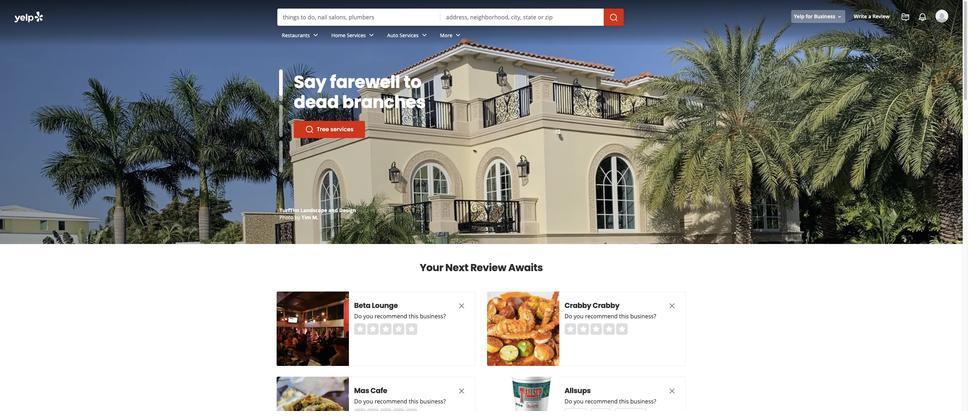 Task type: describe. For each thing, give the bounding box(es) containing it.
do you recommend this business? for lounge
[[354, 312, 446, 320]]

dismiss card image for beta lounge
[[457, 302, 466, 310]]

this down allsups link
[[619, 398, 629, 406]]

business? for lounge
[[420, 312, 446, 320]]

you for beta
[[363, 312, 373, 320]]

(no rating) image for lounge
[[354, 324, 417, 335]]

this for cafe
[[409, 398, 419, 406]]

review for a
[[873, 13, 890, 20]]

allsups
[[565, 386, 591, 396]]

for
[[806, 13, 813, 20]]

write a review
[[854, 13, 890, 20]]

24 search v2 image
[[305, 125, 314, 134]]

home
[[331, 32, 346, 39]]

do you recommend this business? for cafe
[[354, 398, 446, 406]]

to
[[404, 70, 421, 94]]

photo of mas cafe image
[[277, 377, 349, 411]]

1 crabby from the left
[[565, 301, 592, 311]]

turftim
[[280, 207, 299, 214]]

do down allsups
[[565, 398, 572, 406]]

16 chevron down v2 image
[[837, 14, 843, 20]]

by
[[295, 214, 300, 221]]

photo of allsups image
[[487, 377, 559, 411]]

auto
[[387, 32, 398, 39]]

design
[[339, 207, 356, 214]]

photo of beta lounge image
[[277, 292, 349, 366]]

projects image
[[901, 13, 910, 21]]

allsups link
[[565, 386, 654, 396]]

yelp for business
[[794, 13, 835, 20]]

rating element for lounge
[[354, 324, 417, 335]]

do for crabby
[[565, 312, 572, 320]]

(no rating) image for cafe
[[354, 409, 417, 411]]

crabby crabby
[[565, 301, 620, 311]]

write
[[854, 13, 867, 20]]

farewell
[[330, 70, 400, 94]]

landscape
[[301, 207, 327, 214]]

beta lounge link
[[354, 301, 444, 311]]

Find text field
[[283, 13, 435, 21]]

you for mas
[[363, 398, 373, 406]]

dismiss card image for crabby crabby
[[668, 302, 677, 310]]

write a review link
[[851, 10, 893, 23]]

recommend for cafe
[[375, 398, 407, 406]]

beta
[[354, 301, 371, 311]]

this for crabby
[[619, 312, 629, 320]]

a
[[868, 13, 871, 20]]

beta lounge
[[354, 301, 398, 311]]

your next review awaits
[[420, 261, 543, 275]]

rating element for crabby
[[565, 324, 628, 335]]

do for mas
[[354, 398, 362, 406]]

crabby crabby link
[[565, 301, 654, 311]]

services for auto services
[[400, 32, 419, 39]]

rating element for cafe
[[354, 409, 417, 411]]

business categories element
[[276, 26, 949, 47]]



Task type: vqa. For each thing, say whether or not it's contained in the screenshot.
near TEXT BOX
yes



Task type: locate. For each thing, give the bounding box(es) containing it.
none field near
[[446, 13, 598, 21]]

(no rating) image
[[354, 324, 417, 335], [565, 324, 628, 335], [354, 409, 417, 411]]

mas
[[354, 386, 369, 396]]

None search field
[[0, 0, 963, 53], [277, 9, 625, 26], [0, 0, 963, 53], [277, 9, 625, 26]]

search image
[[609, 13, 618, 22]]

rating element down crabby crabby
[[565, 324, 628, 335]]

24 chevron down v2 image for restaurants
[[311, 31, 320, 40]]

you for crabby
[[574, 312, 584, 320]]

rating element down cafe
[[354, 409, 417, 411]]

do
[[354, 312, 362, 320], [565, 312, 572, 320], [354, 398, 362, 406], [565, 398, 572, 406]]

your
[[420, 261, 443, 275]]

(no rating) image down cafe
[[354, 409, 417, 411]]

more link
[[434, 26, 468, 47]]

0 vertical spatial review
[[873, 13, 890, 20]]

1 horizontal spatial none field
[[446, 13, 598, 21]]

(no rating) image down crabby crabby
[[565, 324, 628, 335]]

tim m. link
[[302, 214, 318, 221]]

24 chevron down v2 image inside home services link
[[367, 31, 376, 40]]

dismiss card image
[[457, 302, 466, 310], [668, 302, 677, 310], [457, 387, 466, 395]]

24 chevron down v2 image for auto services
[[420, 31, 429, 40]]

1 horizontal spatial review
[[873, 13, 890, 20]]

Near text field
[[446, 13, 598, 21]]

0 horizontal spatial crabby
[[565, 301, 592, 311]]

None radio
[[591, 324, 602, 335], [616, 324, 628, 335], [354, 409, 366, 411], [393, 409, 404, 411], [406, 409, 417, 411], [591, 324, 602, 335], [616, 324, 628, 335], [354, 409, 366, 411], [393, 409, 404, 411], [406, 409, 417, 411]]

business? for crabby
[[631, 312, 656, 320]]

2 none field from the left
[[446, 13, 598, 21]]

next
[[445, 261, 469, 275]]

home services link
[[326, 26, 382, 47]]

do you recommend this business?
[[354, 312, 446, 320], [565, 312, 656, 320], [354, 398, 446, 406], [565, 398, 656, 406]]

review for next
[[470, 261, 506, 275]]

services
[[347, 32, 366, 39], [400, 32, 419, 39]]

None radio
[[354, 324, 366, 335], [367, 324, 379, 335], [380, 324, 392, 335], [393, 324, 404, 335], [406, 324, 417, 335], [565, 324, 576, 335], [578, 324, 589, 335], [604, 324, 615, 335], [367, 409, 379, 411], [380, 409, 392, 411], [354, 324, 366, 335], [367, 324, 379, 335], [380, 324, 392, 335], [393, 324, 404, 335], [406, 324, 417, 335], [565, 324, 576, 335], [578, 324, 589, 335], [604, 324, 615, 335], [367, 409, 379, 411], [380, 409, 392, 411]]

you
[[363, 312, 373, 320], [574, 312, 584, 320], [363, 398, 373, 406], [574, 398, 584, 406]]

24 chevron down v2 image inside restaurants link
[[311, 31, 320, 40]]

m.
[[312, 214, 318, 221]]

(no rating) image down lounge
[[354, 324, 417, 335]]

24 chevron down v2 image
[[454, 31, 463, 40]]

recommend for crabby
[[585, 312, 618, 320]]

services inside the auto services link
[[400, 32, 419, 39]]

tyler b. image
[[936, 10, 949, 23]]

yelp for business button
[[791, 10, 845, 23]]

photo of crabby crabby image
[[487, 292, 559, 366]]

rating element down lounge
[[354, 324, 417, 335]]

do you recommend this business? down 'crabby crabby' link
[[565, 312, 656, 320]]

mas cafe
[[354, 386, 387, 396]]

do down 'mas'
[[354, 398, 362, 406]]

1 services from the left
[[347, 32, 366, 39]]

this for lounge
[[409, 312, 419, 320]]

review right a
[[873, 13, 890, 20]]

select slide image
[[279, 65, 283, 97]]

recommend down 'crabby crabby' link
[[585, 312, 618, 320]]

auto services
[[387, 32, 419, 39]]

1 horizontal spatial 24 chevron down v2 image
[[367, 31, 376, 40]]

this down 'crabby crabby' link
[[619, 312, 629, 320]]

mas cafe link
[[354, 386, 444, 396]]

awaits
[[508, 261, 543, 275]]

do you recommend this business? down mas cafe link at the bottom left of page
[[354, 398, 446, 406]]

this down beta lounge link
[[409, 312, 419, 320]]

services right home
[[347, 32, 366, 39]]

restaurants
[[282, 32, 310, 39]]

rating element
[[354, 324, 417, 335], [565, 324, 628, 335], [354, 409, 417, 411]]

1 none field from the left
[[283, 13, 435, 21]]

dismiss card image for mas cafe
[[457, 387, 466, 395]]

do down crabby crabby
[[565, 312, 572, 320]]

24 chevron down v2 image right auto services at the left top of the page
[[420, 31, 429, 40]]

you down crabby crabby
[[574, 312, 584, 320]]

branches
[[342, 90, 426, 114]]

0 horizontal spatial services
[[347, 32, 366, 39]]

notifications image
[[918, 13, 927, 21]]

0 horizontal spatial none field
[[283, 13, 435, 21]]

say farewell to dead branches
[[294, 70, 426, 114]]

tree services
[[317, 125, 353, 134]]

user actions element
[[788, 9, 959, 53]]

24 chevron down v2 image left auto
[[367, 31, 376, 40]]

1 horizontal spatial services
[[400, 32, 419, 39]]

business? down beta lounge link
[[420, 312, 446, 320]]

recommend for lounge
[[375, 312, 407, 320]]

review
[[873, 13, 890, 20], [470, 261, 506, 275]]

business
[[814, 13, 835, 20]]

24 chevron down v2 image
[[311, 31, 320, 40], [367, 31, 376, 40], [420, 31, 429, 40]]

restaurants link
[[276, 26, 326, 47]]

services inside home services link
[[347, 32, 366, 39]]

services for home services
[[347, 32, 366, 39]]

explore banner section banner
[[0, 0, 963, 244]]

say
[[294, 70, 327, 94]]

business?
[[420, 312, 446, 320], [631, 312, 656, 320], [420, 398, 446, 406], [631, 398, 656, 406]]

0 horizontal spatial review
[[470, 261, 506, 275]]

recommend down mas cafe link at the bottom left of page
[[375, 398, 407, 406]]

this down mas cafe link at the bottom left of page
[[409, 398, 419, 406]]

cafe
[[371, 386, 387, 396]]

you down mas cafe
[[363, 398, 373, 406]]

24 chevron down v2 image for home services
[[367, 31, 376, 40]]

business? down 'crabby crabby' link
[[631, 312, 656, 320]]

recommend down allsups link
[[585, 398, 618, 406]]

turftim landscape and design photo by tim m.
[[280, 207, 356, 221]]

photo
[[280, 214, 293, 221]]

recommend down lounge
[[375, 312, 407, 320]]

services
[[330, 125, 353, 134]]

review right next
[[470, 261, 506, 275]]

turftim landscape and design link
[[280, 207, 356, 214]]

None field
[[283, 13, 435, 21], [446, 13, 598, 21]]

1 vertical spatial review
[[470, 261, 506, 275]]

do down the beta
[[354, 312, 362, 320]]

2 services from the left
[[400, 32, 419, 39]]

24 chevron down v2 image right restaurants
[[311, 31, 320, 40]]

1 24 chevron down v2 image from the left
[[311, 31, 320, 40]]

services right auto
[[400, 32, 419, 39]]

tree services link
[[294, 121, 365, 138]]

yelp
[[794, 13, 805, 20]]

dead
[[294, 90, 339, 114]]

and
[[328, 207, 338, 214]]

you down the beta
[[363, 312, 373, 320]]

3 24 chevron down v2 image from the left
[[420, 31, 429, 40]]

tree
[[317, 125, 329, 134]]

do for beta
[[354, 312, 362, 320]]

tim
[[302, 214, 311, 221]]

review inside user actions element
[[873, 13, 890, 20]]

dismiss card image
[[668, 387, 677, 395]]

business? down allsups link
[[631, 398, 656, 406]]

business? for cafe
[[420, 398, 446, 406]]

more
[[440, 32, 453, 39]]

this
[[409, 312, 419, 320], [619, 312, 629, 320], [409, 398, 419, 406], [619, 398, 629, 406]]

2 crabby from the left
[[593, 301, 620, 311]]

0 horizontal spatial 24 chevron down v2 image
[[311, 31, 320, 40]]

you down allsups
[[574, 398, 584, 406]]

auto services link
[[382, 26, 434, 47]]

1 horizontal spatial crabby
[[593, 301, 620, 311]]

crabby
[[565, 301, 592, 311], [593, 301, 620, 311]]

24 chevron down v2 image inside the auto services link
[[420, 31, 429, 40]]

do you recommend this business? down allsups link
[[565, 398, 656, 406]]

none field find
[[283, 13, 435, 21]]

lounge
[[372, 301, 398, 311]]

recommend
[[375, 312, 407, 320], [585, 312, 618, 320], [375, 398, 407, 406], [585, 398, 618, 406]]

do you recommend this business? for crabby
[[565, 312, 656, 320]]

home services
[[331, 32, 366, 39]]

do you recommend this business? down beta lounge link
[[354, 312, 446, 320]]

business? down mas cafe link at the bottom left of page
[[420, 398, 446, 406]]

2 24 chevron down v2 image from the left
[[367, 31, 376, 40]]

2 horizontal spatial 24 chevron down v2 image
[[420, 31, 429, 40]]

(no rating) image for crabby
[[565, 324, 628, 335]]



